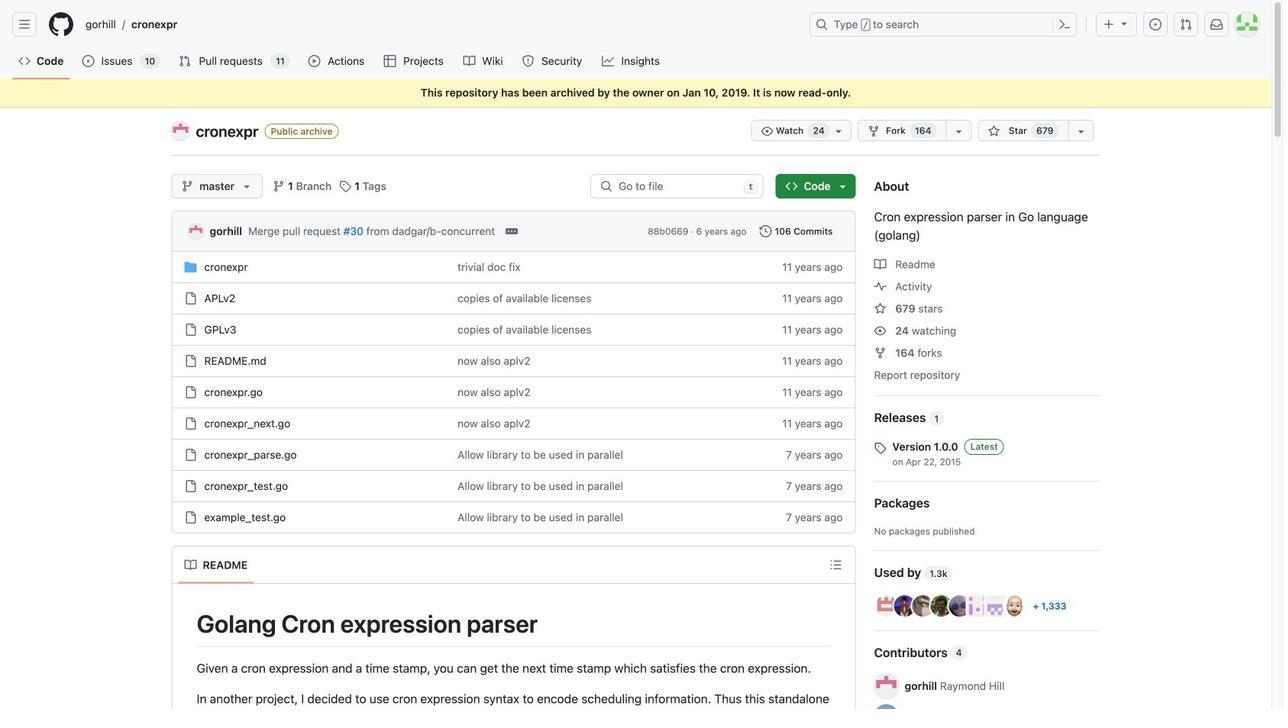 Task type: vqa. For each thing, say whether or not it's contained in the screenshot.
The Explore More → link on the bottom right
no



Task type: describe. For each thing, give the bounding box(es) containing it.
git branch image
[[273, 180, 285, 193]]

issue opened image for git pull request image
[[1150, 18, 1162, 31]]

notifications image
[[1211, 18, 1223, 31]]

git pull request image
[[179, 55, 191, 67]]

1 vertical spatial book image
[[875, 259, 887, 271]]

git pull request image
[[1181, 18, 1193, 31]]

@kercylan98 image
[[911, 595, 936, 619]]

1 vertical spatial repo forked image
[[875, 347, 887, 360]]

1 vertical spatial code image
[[786, 180, 798, 193]]

open commit details image
[[506, 225, 518, 238]]

@baileyjt image
[[875, 595, 899, 619]]

star image
[[988, 125, 1001, 138]]

@project0802 image
[[966, 595, 991, 619]]

0 vertical spatial code image
[[18, 55, 31, 67]]

1 triangle down image from the left
[[241, 180, 253, 193]]

play image
[[309, 55, 321, 67]]

@skyzyx image
[[1003, 595, 1027, 619]]

see your forks of this repository image
[[953, 125, 966, 138]]

homepage image
[[49, 12, 73, 37]]

search image
[[601, 180, 613, 193]]



Task type: locate. For each thing, give the bounding box(es) containing it.
book image left shield image
[[463, 55, 476, 67]]

@slugquest image
[[985, 595, 1009, 619]]

history image
[[760, 225, 772, 238]]

outline image
[[830, 559, 843, 572]]

repo forked image
[[868, 125, 880, 138], [875, 347, 887, 360]]

triangle down image
[[241, 180, 253, 193], [837, 180, 849, 193]]

0 horizontal spatial triangle down image
[[241, 180, 253, 193]]

issue opened image
[[1150, 18, 1162, 31], [82, 55, 94, 67]]

0 horizontal spatial tag image
[[339, 180, 352, 193]]

1 horizontal spatial issue opened image
[[1150, 18, 1162, 31]]

shield image
[[522, 55, 535, 67]]

0 horizontal spatial book image
[[463, 55, 476, 67]]

directory image
[[185, 261, 197, 274]]

2 triangle down image from the left
[[837, 180, 849, 193]]

table image
[[384, 55, 396, 67]]

0 horizontal spatial issue opened image
[[82, 55, 94, 67]]

0 vertical spatial repo forked image
[[868, 125, 880, 138]]

command palette image
[[1059, 18, 1071, 31]]

tag image
[[339, 180, 352, 193], [875, 442, 887, 455]]

679 users starred this repository element
[[1032, 123, 1060, 138]]

owner avatar image
[[172, 122, 190, 141]]

star image
[[875, 303, 887, 315]]

eye image
[[875, 325, 887, 337]]

graph image
[[602, 55, 614, 67]]

0 vertical spatial tag image
[[339, 180, 352, 193]]

list
[[79, 12, 801, 37]]

add this repository to a list image
[[1076, 125, 1088, 138]]

1 horizontal spatial triangle down image
[[837, 180, 849, 193]]

issue opened image for git pull request icon on the top left of the page
[[82, 55, 94, 67]]

1 vertical spatial tag image
[[875, 442, 887, 455]]

book image
[[185, 560, 197, 572]]

book image
[[463, 55, 476, 67], [875, 259, 887, 271]]

@gorhill image
[[875, 675, 899, 699]]

book image up pulse image
[[875, 259, 887, 271]]

pulse image
[[875, 281, 887, 293]]

0 horizontal spatial code image
[[18, 55, 31, 67]]

1 horizontal spatial book image
[[875, 259, 887, 271]]

plus image
[[1103, 18, 1116, 31]]

code image
[[18, 55, 31, 67], [786, 180, 798, 193]]

@rathnapandi image
[[930, 595, 954, 619]]

@priyanshu360 image
[[893, 595, 917, 619]]

eye image
[[762, 125, 774, 138]]

triangle down image
[[1119, 17, 1131, 29]]

@tristan now image
[[948, 595, 972, 619]]

0 vertical spatial issue opened image
[[1150, 18, 1162, 31]]

1 horizontal spatial tag image
[[875, 442, 887, 455]]

0 vertical spatial book image
[[463, 55, 476, 67]]

git branch image
[[181, 180, 194, 193]]

1 horizontal spatial code image
[[786, 180, 798, 193]]

1 vertical spatial issue opened image
[[82, 55, 94, 67]]

gorhill image
[[188, 224, 204, 240]]



